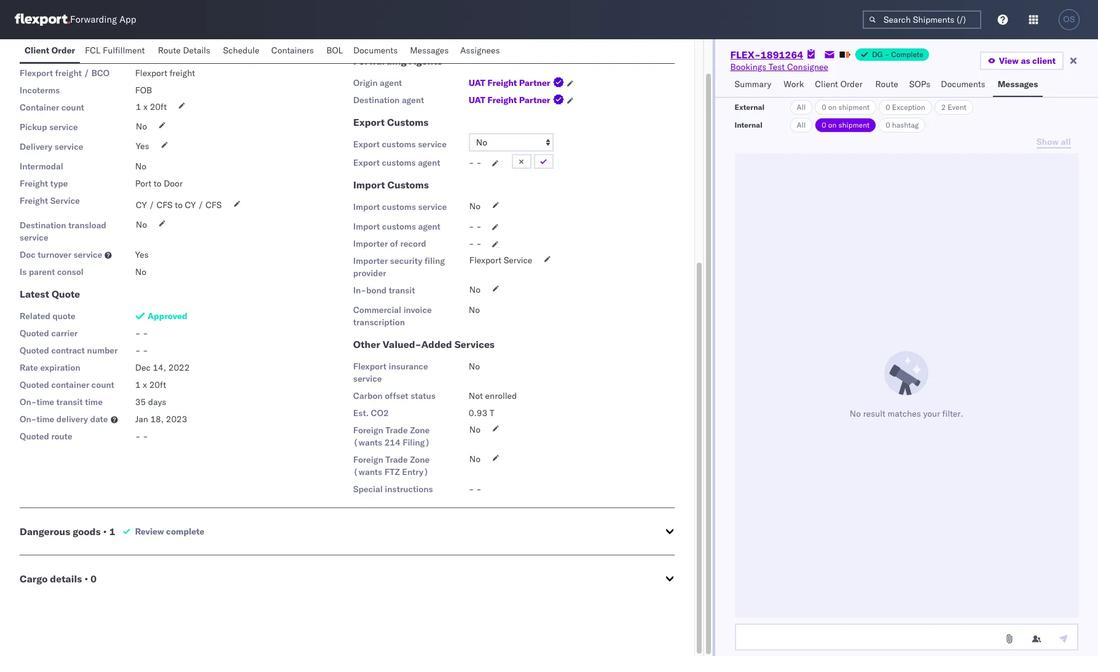 Task type: describe. For each thing, give the bounding box(es) containing it.
no result matches your filter.
[[850, 409, 963, 420]]

as
[[1021, 55, 1030, 66]]

service for destination transload service
[[20, 232, 48, 243]]

uat for origin agent
[[469, 77, 485, 88]]

invoice
[[403, 305, 432, 316]]

complete
[[891, 50, 923, 59]]

jan 18, 2023
[[135, 414, 187, 425]]

2023
[[166, 414, 187, 425]]

route for route
[[875, 79, 898, 90]]

app
[[119, 14, 136, 25]]

customs for import customs
[[387, 179, 429, 191]]

route details button
[[153, 39, 218, 63]]

service for import customs service
[[418, 202, 447, 213]]

schedule
[[223, 45, 259, 56]]

external
[[735, 103, 764, 112]]

importer security filing provider
[[353, 256, 445, 279]]

special instructions
[[353, 484, 433, 495]]

valued-
[[383, 339, 421, 351]]

quote
[[52, 288, 80, 300]]

service down the container count
[[49, 122, 78, 133]]

2 event
[[941, 103, 966, 112]]

0 vertical spatial 20ft
[[150, 101, 167, 112]]

destination for destination agent
[[353, 95, 400, 106]]

export for export customs
[[353, 116, 385, 128]]

offset
[[385, 391, 408, 402]]

0 horizontal spatial messages button
[[405, 39, 455, 63]]

uat freight partner link for destination agent
[[469, 94, 566, 106]]

flex-
[[730, 49, 761, 61]]

services
[[454, 339, 495, 351]]

trade for 214
[[385, 425, 408, 436]]

door
[[164, 178, 183, 189]]

carbon offset status
[[353, 391, 435, 402]]

origin agent
[[353, 77, 402, 88]]

flexport freight
[[135, 68, 195, 79]]

exception
[[892, 103, 925, 112]]

dangerous goods • 1
[[20, 526, 115, 538]]

0 hashtag
[[886, 120, 919, 130]]

18,
[[150, 414, 164, 425]]

other valued-added services
[[353, 339, 495, 351]]

forwarding for forwarding app
[[70, 14, 117, 25]]

flexport freight / bco
[[20, 68, 110, 79]]

1 vertical spatial 20ft
[[149, 380, 166, 391]]

days
[[148, 397, 166, 408]]

instructions
[[385, 484, 433, 495]]

on-time transit time
[[20, 397, 103, 408]]

35 days
[[135, 397, 166, 408]]

dec
[[135, 363, 151, 374]]

export for export customs agent
[[353, 157, 380, 168]]

internal
[[735, 120, 762, 130]]

view
[[999, 55, 1019, 66]]

client for top client order "button"
[[25, 45, 49, 56]]

1 cfs from the left
[[156, 200, 173, 211]]

documents for documents "button" to the top
[[353, 45, 398, 56]]

import customs agent
[[353, 221, 440, 232]]

work button
[[779, 73, 810, 97]]

is parent consol
[[20, 267, 83, 278]]

flexport for flexport freight
[[135, 68, 167, 79]]

bookings
[[730, 61, 766, 73]]

freight for flexport freight
[[170, 68, 195, 79]]

(wants for foreign trade zone (wants 214 filing)
[[353, 437, 382, 449]]

0 horizontal spatial to
[[154, 178, 161, 189]]

flex-1891264
[[730, 49, 803, 61]]

your
[[923, 409, 940, 420]]

messages for left messages button
[[410, 45, 449, 56]]

0 on shipment for 0 exception
[[822, 103, 870, 112]]

transload
[[68, 220, 106, 231]]

flexport. image
[[15, 14, 70, 26]]

route button
[[870, 73, 904, 97]]

0 horizontal spatial /
[[84, 68, 89, 79]]

quoted for quoted contract number
[[20, 345, 49, 356]]

bond
[[366, 285, 387, 296]]

enrolled
[[485, 391, 517, 402]]

container
[[51, 380, 89, 391]]

0 vertical spatial yes
[[136, 141, 149, 152]]

0 vertical spatial 1 x 20ft
[[136, 101, 167, 112]]

summary
[[735, 79, 771, 90]]

view as client
[[999, 55, 1056, 66]]

cargo
[[20, 573, 48, 586]]

filing
[[425, 256, 445, 267]]

latest
[[20, 288, 49, 300]]

flex-1891264 link
[[730, 49, 803, 61]]

2 vertical spatial 1
[[109, 526, 115, 538]]

export customs agent
[[353, 157, 440, 168]]

carbon
[[353, 391, 383, 402]]

dangerous
[[20, 526, 70, 538]]

agent up destination agent
[[380, 77, 402, 88]]

messages for the rightmost messages button
[[998, 79, 1038, 90]]

0 vertical spatial 1
[[136, 101, 141, 112]]

1 fcl from the left
[[65, 45, 83, 57]]

est.
[[353, 408, 369, 419]]

parent
[[29, 267, 55, 278]]

est. co2
[[353, 408, 389, 419]]

0 vertical spatial client order button
[[20, 39, 80, 63]]

freight service
[[20, 195, 80, 206]]

security
[[390, 256, 422, 267]]

export customs service
[[353, 139, 447, 150]]

1 horizontal spatial /
[[149, 200, 154, 211]]

jan
[[135, 414, 148, 425]]

2022
[[168, 363, 190, 374]]

1 vertical spatial 1
[[135, 380, 141, 391]]

latest quote
[[20, 288, 80, 300]]

flexport service
[[469, 255, 532, 266]]

bco
[[91, 68, 110, 79]]

fcl fulfillment button
[[80, 39, 153, 63]]

partner for destination agent
[[519, 95, 550, 106]]

service for flexport insurance service
[[353, 374, 382, 385]]

customs for export customs
[[387, 116, 429, 128]]

filing)
[[403, 437, 430, 449]]

service for freight service
[[50, 195, 80, 206]]

os button
[[1055, 6, 1083, 34]]

trade for ftz
[[385, 455, 408, 466]]

delivery
[[56, 414, 88, 425]]

insurance
[[389, 361, 428, 372]]

customs for export customs service
[[382, 139, 416, 150]]

route for route details
[[158, 45, 181, 56]]

import for import customs agent
[[353, 221, 380, 232]]

import for import customs
[[353, 179, 385, 191]]

service for flexport service
[[504, 255, 532, 266]]

0 vertical spatial count
[[61, 102, 84, 113]]

1 vertical spatial x
[[143, 380, 147, 391]]

destination transload service
[[20, 220, 106, 243]]

1 horizontal spatial messages button
[[993, 73, 1043, 97]]

foreign trade zone (wants 214 filing)
[[353, 425, 430, 449]]

1 horizontal spatial documents button
[[936, 73, 993, 97]]

route details
[[158, 45, 210, 56]]

shipper
[[353, 33, 384, 44]]

carrier
[[51, 328, 78, 339]]

quoted route
[[20, 431, 72, 442]]

foreign trade zone (wants ftz entry)
[[353, 455, 430, 478]]

quoted for quoted carrier
[[20, 328, 49, 339]]

other
[[353, 339, 380, 351]]

time for delivery
[[37, 414, 54, 425]]

uat freight partner for destination agent
[[469, 95, 550, 106]]

uat freight partner for origin agent
[[469, 77, 550, 88]]

turnover
[[38, 249, 71, 261]]

view as client button
[[980, 52, 1064, 70]]

pickup
[[20, 122, 47, 133]]

commercial invoice transcription
[[353, 305, 432, 328]]

entry)
[[402, 467, 429, 478]]

2
[[941, 103, 946, 112]]

zone for foreign trade zone (wants 214 filing)
[[410, 425, 430, 436]]

cargo details • 0
[[20, 573, 97, 586]]

os
[[1063, 15, 1075, 24]]



Task type: locate. For each thing, give the bounding box(es) containing it.
customs up import customs service
[[387, 179, 429, 191]]

1 vertical spatial uat freight partner link
[[469, 94, 566, 106]]

1 vertical spatial importer
[[353, 256, 388, 267]]

containers
[[271, 45, 314, 56]]

uat for destination agent
[[469, 95, 485, 106]]

delivery service
[[20, 141, 83, 152]]

customs up export customs service
[[387, 116, 429, 128]]

1 freight from the left
[[55, 68, 82, 79]]

import up importer of record
[[353, 221, 380, 232]]

cy / cfs to cy / cfs
[[136, 200, 222, 211]]

1 right 'goods'
[[109, 526, 115, 538]]

type
[[50, 178, 68, 189]]

1 vertical spatial service
[[504, 255, 532, 266]]

on
[[828, 103, 837, 112], [828, 120, 837, 130]]

test
[[769, 61, 785, 73]]

client order button up the flexport freight / bco
[[20, 39, 80, 63]]

3 export from the top
[[353, 157, 380, 168]]

quote
[[52, 311, 75, 322]]

1 vertical spatial documents button
[[936, 73, 993, 97]]

freight for flexport freight / bco
[[55, 68, 82, 79]]

time for transit
[[37, 397, 54, 408]]

export down 'export customs' at the left top
[[353, 139, 380, 150]]

foreign inside foreign trade zone (wants 214 filing)
[[353, 425, 383, 436]]

1 vertical spatial 0 on shipment
[[822, 120, 870, 130]]

count up pickup service at the left
[[61, 102, 84, 113]]

quoted for quoted container count
[[20, 380, 49, 391]]

messages button
[[405, 39, 455, 63], [993, 73, 1043, 97]]

1 up 35
[[135, 380, 141, 391]]

documents button up event on the top right of page
[[936, 73, 993, 97]]

export down destination agent
[[353, 116, 385, 128]]

0 vertical spatial 0 on shipment
[[822, 103, 870, 112]]

0 horizontal spatial cfs
[[156, 200, 173, 211]]

on for 0 exception
[[828, 103, 837, 112]]

all for internal
[[797, 120, 806, 130]]

0 horizontal spatial destination
[[20, 220, 66, 231]]

1 vertical spatial client order button
[[810, 73, 870, 97]]

flexport for flexport insurance service
[[353, 361, 386, 372]]

2 horizontal spatial /
[[198, 200, 203, 211]]

containers button
[[266, 39, 321, 63]]

all button for external
[[790, 100, 812, 115]]

1 all from the top
[[797, 103, 806, 112]]

cy
[[136, 200, 147, 211], [185, 200, 196, 211]]

client order up the flexport freight / bco
[[25, 45, 75, 56]]

1 vertical spatial all button
[[790, 118, 812, 133]]

•
[[103, 526, 107, 538], [84, 573, 88, 586]]

0 vertical spatial shipment
[[838, 103, 870, 112]]

forwarding
[[70, 14, 117, 25], [353, 55, 407, 67]]

0 vertical spatial to
[[154, 178, 161, 189]]

0 vertical spatial uat
[[469, 77, 485, 88]]

on for 0 hashtag
[[828, 120, 837, 130]]

- -
[[469, 33, 482, 44], [469, 157, 482, 168], [469, 221, 482, 232], [469, 238, 482, 249], [135, 328, 148, 339], [135, 345, 148, 356], [135, 431, 148, 442], [469, 484, 482, 495]]

1 vertical spatial messages button
[[993, 73, 1043, 97]]

flexport up fob
[[135, 68, 167, 79]]

0 vertical spatial messages button
[[405, 39, 455, 63]]

client order for bottom client order "button"
[[815, 79, 862, 90]]

customs
[[382, 139, 416, 150], [382, 157, 416, 168], [382, 202, 416, 213], [382, 221, 416, 232]]

• right details on the left bottom of page
[[84, 573, 88, 586]]

client order down the consignee
[[815, 79, 862, 90]]

documents for documents "button" to the right
[[941, 79, 985, 90]]

documents down shipper
[[353, 45, 398, 56]]

trade inside foreign trade zone (wants ftz entry)
[[385, 455, 408, 466]]

hashtag
[[892, 120, 919, 130]]

2 partner from the top
[[519, 95, 550, 106]]

messages button down "view as client" button
[[993, 73, 1043, 97]]

2 cfs from the left
[[206, 200, 222, 211]]

1 uat freight partner link from the top
[[469, 77, 566, 89]]

zone up filing)
[[410, 425, 430, 436]]

client down flexport. image
[[25, 45, 49, 56]]

bookings test consignee
[[730, 61, 828, 73]]

client order
[[25, 45, 75, 56], [815, 79, 862, 90]]

shipment for 0 hashtag
[[838, 120, 870, 130]]

1 export from the top
[[353, 116, 385, 128]]

1 horizontal spatial service
[[504, 255, 532, 266]]

1 all button from the top
[[790, 100, 812, 115]]

importer inside importer security filing provider
[[353, 256, 388, 267]]

1 vertical spatial customs
[[387, 179, 429, 191]]

service down pickup service at the left
[[55, 141, 83, 152]]

order left route button
[[840, 79, 862, 90]]

flexport up incoterms
[[20, 68, 53, 79]]

1 horizontal spatial cfs
[[206, 200, 222, 211]]

1 customs from the top
[[387, 116, 429, 128]]

export up import customs on the left top of the page
[[353, 157, 380, 168]]

0.93 t
[[469, 408, 494, 419]]

added
[[421, 339, 452, 351]]

0 horizontal spatial transit
[[56, 397, 83, 408]]

documents button up origin agent
[[348, 39, 405, 63]]

1 vertical spatial on-
[[20, 414, 37, 425]]

3 import from the top
[[353, 221, 380, 232]]

0 vertical spatial all
[[797, 103, 806, 112]]

foreign up special
[[353, 455, 383, 466]]

0 horizontal spatial freight
[[55, 68, 82, 79]]

shipment for 0 exception
[[838, 103, 870, 112]]

service up export customs agent
[[418, 139, 447, 150]]

trade up ftz
[[385, 455, 408, 466]]

foreign for foreign trade zone (wants 214 filing)
[[353, 425, 383, 436]]

2 importer from the top
[[353, 256, 388, 267]]

route
[[158, 45, 181, 56], [875, 79, 898, 90]]

service for doc turnover service
[[74, 249, 102, 261]]

flexport inside flexport insurance service
[[353, 361, 386, 372]]

1 partner from the top
[[519, 77, 550, 88]]

container
[[20, 102, 59, 113]]

flexport down other
[[353, 361, 386, 372]]

fcl up the flexport freight / bco
[[65, 45, 83, 57]]

2 freight from the left
[[170, 68, 195, 79]]

0 vertical spatial documents
[[353, 45, 398, 56]]

1 horizontal spatial fcl
[[85, 45, 101, 56]]

client order button
[[20, 39, 80, 63], [810, 73, 870, 97]]

approved
[[147, 311, 187, 322]]

1 horizontal spatial client order button
[[810, 73, 870, 97]]

0 horizontal spatial client order
[[25, 45, 75, 56]]

1 vertical spatial zone
[[410, 455, 430, 466]]

customs for export customs agent
[[382, 157, 416, 168]]

1 zone from the top
[[410, 425, 430, 436]]

2 trade from the top
[[385, 455, 408, 466]]

1 x 20ft down fob
[[136, 101, 167, 112]]

provider
[[353, 268, 386, 279]]

2 uat freight partner from the top
[[469, 95, 550, 106]]

0 vertical spatial route
[[158, 45, 181, 56]]

transit down importer security filing provider
[[389, 285, 415, 296]]

zone for foreign trade zone (wants ftz entry)
[[410, 455, 430, 466]]

2 uat freight partner link from the top
[[469, 94, 566, 106]]

2 customs from the top
[[382, 157, 416, 168]]

(wants inside foreign trade zone (wants 214 filing)
[[353, 437, 382, 449]]

3 customs from the top
[[382, 202, 416, 213]]

0 vertical spatial service
[[50, 195, 80, 206]]

port to door
[[135, 178, 183, 189]]

on- for on-time delivery date
[[20, 414, 37, 425]]

0 vertical spatial messages
[[410, 45, 449, 56]]

0 horizontal spatial service
[[50, 195, 80, 206]]

4 customs from the top
[[382, 221, 416, 232]]

bookings test consignee link
[[730, 61, 828, 73]]

2 0 on shipment from the top
[[822, 120, 870, 130]]

1 vertical spatial 1 x 20ft
[[135, 380, 166, 391]]

forwarding agents
[[353, 55, 442, 67]]

2 foreign from the top
[[353, 455, 383, 466]]

0 on shipment for 0 hashtag
[[822, 120, 870, 130]]

delivery
[[20, 141, 52, 152]]

1 horizontal spatial transit
[[389, 285, 415, 296]]

freight down route details button
[[170, 68, 195, 79]]

1 vertical spatial route
[[875, 79, 898, 90]]

0 horizontal spatial messages
[[410, 45, 449, 56]]

1 vertical spatial partner
[[519, 95, 550, 106]]

0 horizontal spatial forwarding
[[70, 14, 117, 25]]

importer for importer security filing provider
[[353, 256, 388, 267]]

uat freight partner link for origin agent
[[469, 77, 566, 89]]

0 vertical spatial transit
[[389, 285, 415, 296]]

schedule button
[[218, 39, 266, 63]]

no
[[136, 121, 147, 132], [135, 161, 146, 172], [469, 201, 480, 212], [136, 219, 147, 230], [135, 267, 146, 278], [469, 284, 480, 296], [469, 305, 480, 316], [469, 361, 480, 372], [850, 409, 861, 420], [469, 425, 480, 436], [469, 454, 480, 465]]

service up the consol
[[74, 249, 102, 261]]

2 all from the top
[[797, 120, 806, 130]]

2 customs from the top
[[387, 179, 429, 191]]

agent
[[380, 77, 402, 88], [402, 95, 424, 106], [418, 157, 440, 168], [418, 221, 440, 232]]

• right 'goods'
[[103, 526, 107, 538]]

1 vertical spatial uat
[[469, 95, 485, 106]]

on- down rate
[[20, 397, 37, 408]]

• for goods
[[103, 526, 107, 538]]

1 import from the top
[[353, 179, 385, 191]]

1 vertical spatial destination
[[20, 220, 66, 231]]

trade inside foreign trade zone (wants 214 filing)
[[385, 425, 408, 436]]

forwarding app link
[[15, 14, 136, 26]]

(wants inside foreign trade zone (wants ftz entry)
[[353, 467, 382, 478]]

to right port
[[154, 178, 161, 189]]

messages down "view as client" button
[[998, 79, 1038, 90]]

export for export customs service
[[353, 139, 380, 150]]

1 horizontal spatial documents
[[941, 79, 985, 90]]

transit down container
[[56, 397, 83, 408]]

1 x 20ft up 35 days
[[135, 380, 166, 391]]

1 horizontal spatial count
[[91, 380, 114, 391]]

uat freight partner link
[[469, 77, 566, 89], [469, 94, 566, 106]]

fcl inside button
[[85, 45, 101, 56]]

1 vertical spatial count
[[91, 380, 114, 391]]

None text field
[[735, 624, 1078, 651]]

on- up quoted route
[[20, 414, 37, 425]]

14,
[[153, 363, 166, 374]]

importer left of
[[353, 238, 388, 249]]

all
[[797, 103, 806, 112], [797, 120, 806, 130]]

1 customs from the top
[[382, 139, 416, 150]]

1 vertical spatial transit
[[56, 397, 83, 408]]

1 foreign from the top
[[353, 425, 383, 436]]

forwarding for forwarding agents
[[353, 55, 407, 67]]

fcl fulfillment
[[85, 45, 145, 56]]

2 shipment from the top
[[838, 120, 870, 130]]

route up the 0 exception in the top of the page
[[875, 79, 898, 90]]

0 vertical spatial uat freight partner
[[469, 77, 550, 88]]

1 vertical spatial import
[[353, 202, 380, 213]]

order for top client order "button"
[[51, 45, 75, 56]]

destination down origin agent
[[353, 95, 400, 106]]

0 vertical spatial client order
[[25, 45, 75, 56]]

2 fcl from the left
[[85, 45, 101, 56]]

0 vertical spatial partner
[[519, 77, 550, 88]]

1 vertical spatial (wants
[[353, 467, 382, 478]]

(wants for foreign trade zone (wants ftz entry)
[[353, 467, 382, 478]]

result
[[863, 409, 885, 420]]

not enrolled
[[469, 391, 517, 402]]

import down import customs on the left top of the page
[[353, 202, 380, 213]]

quoted container count
[[20, 380, 114, 391]]

messages left assignees
[[410, 45, 449, 56]]

quoted up rate
[[20, 345, 49, 356]]

all for external
[[797, 103, 806, 112]]

1 vertical spatial uat freight partner
[[469, 95, 550, 106]]

0 vertical spatial (wants
[[353, 437, 382, 449]]

import down export customs agent
[[353, 179, 385, 191]]

2 on from the top
[[828, 120, 837, 130]]

1 horizontal spatial freight
[[170, 68, 195, 79]]

agent up 'export customs' at the left top
[[402, 95, 424, 106]]

2 all button from the top
[[790, 118, 812, 133]]

1 vertical spatial messages
[[998, 79, 1038, 90]]

1 vertical spatial all
[[797, 120, 806, 130]]

zone
[[410, 425, 430, 436], [410, 455, 430, 466]]

0 horizontal spatial route
[[158, 45, 181, 56]]

assignees
[[460, 45, 500, 56]]

1 horizontal spatial client order
[[815, 79, 862, 90]]

1 horizontal spatial •
[[103, 526, 107, 538]]

2 zone from the top
[[410, 455, 430, 466]]

x down fob
[[143, 101, 148, 112]]

client for bottom client order "button"
[[815, 79, 838, 90]]

client down the consignee
[[815, 79, 838, 90]]

time up on-time delivery date
[[37, 397, 54, 408]]

quoted down rate
[[20, 380, 49, 391]]

bol button
[[321, 39, 348, 63]]

on-time delivery date
[[20, 414, 108, 425]]

shipment
[[838, 103, 870, 112], [838, 120, 870, 130]]

2 import from the top
[[353, 202, 380, 213]]

agent down export customs service
[[418, 157, 440, 168]]

destination down freight service
[[20, 220, 66, 231]]

freight
[[55, 68, 82, 79], [170, 68, 195, 79]]

20ft down fob
[[150, 101, 167, 112]]

2 quoted from the top
[[20, 345, 49, 356]]

customs up export customs agent
[[382, 139, 416, 150]]

0 vertical spatial order
[[51, 45, 75, 56]]

0 vertical spatial documents button
[[348, 39, 405, 63]]

0 vertical spatial on-
[[20, 397, 37, 408]]

quoted for quoted route
[[20, 431, 49, 442]]

1 vertical spatial yes
[[135, 249, 149, 261]]

fcl up "bco"
[[85, 45, 101, 56]]

1 horizontal spatial forwarding
[[353, 55, 407, 67]]

flexport for flexport service
[[469, 255, 501, 266]]

0 vertical spatial forwarding
[[70, 14, 117, 25]]

order for bottom client order "button"
[[840, 79, 862, 90]]

0
[[822, 103, 826, 112], [886, 103, 890, 112], [822, 120, 826, 130], [886, 120, 890, 130], [91, 573, 97, 586]]

trade up 214 at the left of the page
[[385, 425, 408, 436]]

1 uat from the top
[[469, 77, 485, 88]]

0 horizontal spatial documents button
[[348, 39, 405, 63]]

foreign down est. co2 at the bottom left of page
[[353, 425, 383, 436]]

details
[[50, 573, 82, 586]]

2 uat from the top
[[469, 95, 485, 106]]

1 down fob
[[136, 101, 141, 112]]

zone up entry)
[[410, 455, 430, 466]]

transit for bond
[[389, 285, 415, 296]]

1 0 on shipment from the top
[[822, 103, 870, 112]]

2 vertical spatial export
[[353, 157, 380, 168]]

2 export from the top
[[353, 139, 380, 150]]

importer for importer of record
[[353, 238, 388, 249]]

documents button
[[348, 39, 405, 63], [936, 73, 993, 97]]

0 vertical spatial client
[[25, 45, 49, 56]]

(wants left 214 at the left of the page
[[353, 437, 382, 449]]

dec 14, 2022
[[135, 363, 190, 374]]

1 horizontal spatial route
[[875, 79, 898, 90]]

route up the flexport freight
[[158, 45, 181, 56]]

zone inside foreign trade zone (wants ftz entry)
[[410, 455, 430, 466]]

time up quoted route
[[37, 414, 54, 425]]

0 horizontal spatial client
[[25, 45, 49, 56]]

transit for time
[[56, 397, 83, 408]]

in-bond transit
[[353, 285, 415, 296]]

1 x 20ft
[[136, 101, 167, 112], [135, 380, 166, 391]]

quoted left route
[[20, 431, 49, 442]]

forwarding inside forwarding app link
[[70, 14, 117, 25]]

foreign inside foreign trade zone (wants ftz entry)
[[353, 455, 383, 466]]

2 cy from the left
[[185, 200, 196, 211]]

0 vertical spatial customs
[[387, 116, 429, 128]]

service inside flexport insurance service
[[353, 374, 382, 385]]

rate
[[20, 363, 38, 374]]

intermodal
[[20, 161, 63, 172]]

0 horizontal spatial fcl
[[65, 45, 83, 57]]

1 vertical spatial trade
[[385, 455, 408, 466]]

0 vertical spatial all button
[[790, 100, 812, 115]]

1 vertical spatial on
[[828, 120, 837, 130]]

1 on from the top
[[828, 103, 837, 112]]

consol
[[57, 267, 83, 278]]

order
[[51, 45, 75, 56], [840, 79, 862, 90]]

1 vertical spatial •
[[84, 573, 88, 586]]

client
[[25, 45, 49, 56], [815, 79, 838, 90]]

count right container
[[91, 380, 114, 391]]

1 trade from the top
[[385, 425, 408, 436]]

4 quoted from the top
[[20, 431, 49, 442]]

to down door
[[175, 200, 183, 211]]

ftz
[[384, 467, 400, 478]]

0 horizontal spatial cy
[[136, 200, 147, 211]]

1 horizontal spatial destination
[[353, 95, 400, 106]]

messages button left assignees
[[405, 39, 455, 63]]

service
[[50, 195, 80, 206], [504, 255, 532, 266]]

customs for import customs service
[[382, 202, 416, 213]]

ocean fcl
[[32, 45, 83, 57]]

service up import customs agent
[[418, 202, 447, 213]]

import for import customs service
[[353, 202, 380, 213]]

0 on shipment down the consignee
[[822, 103, 870, 112]]

destination inside the 'destination transload service'
[[20, 220, 66, 231]]

all button for internal
[[790, 118, 812, 133]]

fob
[[135, 85, 152, 96]]

0 vertical spatial foreign
[[353, 425, 383, 436]]

1 importer from the top
[[353, 238, 388, 249]]

incoterms
[[20, 85, 60, 96]]

shipment left 0 hashtag
[[838, 120, 870, 130]]

1 on- from the top
[[20, 397, 37, 408]]

forwarding left app
[[70, 14, 117, 25]]

1 shipment from the top
[[838, 103, 870, 112]]

x down the dec
[[143, 380, 147, 391]]

messages
[[410, 45, 449, 56], [998, 79, 1038, 90]]

flexport right "filing"
[[469, 255, 501, 266]]

0 on shipment left 0 hashtag
[[822, 120, 870, 130]]

(wants up special
[[353, 467, 382, 478]]

1 horizontal spatial messages
[[998, 79, 1038, 90]]

shipment left the 0 exception in the top of the page
[[838, 103, 870, 112]]

1 vertical spatial export
[[353, 139, 380, 150]]

zone inside foreign trade zone (wants 214 filing)
[[410, 425, 430, 436]]

documents up event on the top right of page
[[941, 79, 985, 90]]

flexport for flexport freight / bco
[[20, 68, 53, 79]]

partner for origin agent
[[519, 77, 550, 88]]

forwarding up origin agent
[[353, 55, 407, 67]]

0 vertical spatial export
[[353, 116, 385, 128]]

agent up record
[[418, 221, 440, 232]]

3 quoted from the top
[[20, 380, 49, 391]]

commercial
[[353, 305, 401, 316]]

Search Shipments (/) text field
[[863, 10, 981, 29]]

2 on- from the top
[[20, 414, 37, 425]]

0 vertical spatial importer
[[353, 238, 388, 249]]

customs up import customs agent
[[382, 202, 416, 213]]

20ft up days
[[149, 380, 166, 391]]

1 (wants from the top
[[353, 437, 382, 449]]

• for details
[[84, 573, 88, 586]]

sops button
[[904, 73, 936, 97]]

on- for on-time transit time
[[20, 397, 37, 408]]

t
[[490, 408, 494, 419]]

service up carbon
[[353, 374, 382, 385]]

export customs
[[353, 116, 429, 128]]

service inside the 'destination transload service'
[[20, 232, 48, 243]]

0 horizontal spatial count
[[61, 102, 84, 113]]

1 uat freight partner from the top
[[469, 77, 550, 88]]

0 vertical spatial import
[[353, 179, 385, 191]]

import customs
[[353, 179, 429, 191]]

1 horizontal spatial client
[[815, 79, 838, 90]]

quoted down related
[[20, 328, 49, 339]]

client order button down the consignee
[[810, 73, 870, 97]]

1 cy from the left
[[136, 200, 147, 211]]

time up date at bottom left
[[85, 397, 103, 408]]

client order for top client order "button"
[[25, 45, 75, 56]]

1 vertical spatial forwarding
[[353, 55, 407, 67]]

flexport insurance service
[[353, 361, 428, 385]]

customs up of
[[382, 221, 416, 232]]

co2
[[371, 408, 389, 419]]

1 vertical spatial client order
[[815, 79, 862, 90]]

record
[[400, 238, 426, 249]]

customs down export customs service
[[382, 157, 416, 168]]

1 horizontal spatial to
[[175, 200, 183, 211]]

x
[[143, 101, 148, 112], [143, 380, 147, 391]]

number
[[87, 345, 118, 356]]

importer up provider
[[353, 256, 388, 267]]

foreign for foreign trade zone (wants ftz entry)
[[353, 455, 383, 466]]

service for export customs service
[[418, 139, 447, 150]]

rate expiration
[[20, 363, 80, 374]]

service up doc at the left top
[[20, 232, 48, 243]]

1 vertical spatial to
[[175, 200, 183, 211]]

importer of record
[[353, 238, 426, 249]]

0 vertical spatial x
[[143, 101, 148, 112]]

1 vertical spatial order
[[840, 79, 862, 90]]

destination for destination transload service
[[20, 220, 66, 231]]

1 quoted from the top
[[20, 328, 49, 339]]

uat freight partner
[[469, 77, 550, 88], [469, 95, 550, 106]]

2 (wants from the top
[[353, 467, 382, 478]]

freight down ocean fcl
[[55, 68, 82, 79]]

customs for import customs agent
[[382, 221, 416, 232]]

order up the flexport freight / bco
[[51, 45, 75, 56]]



Task type: vqa. For each thing, say whether or not it's contained in the screenshot.


